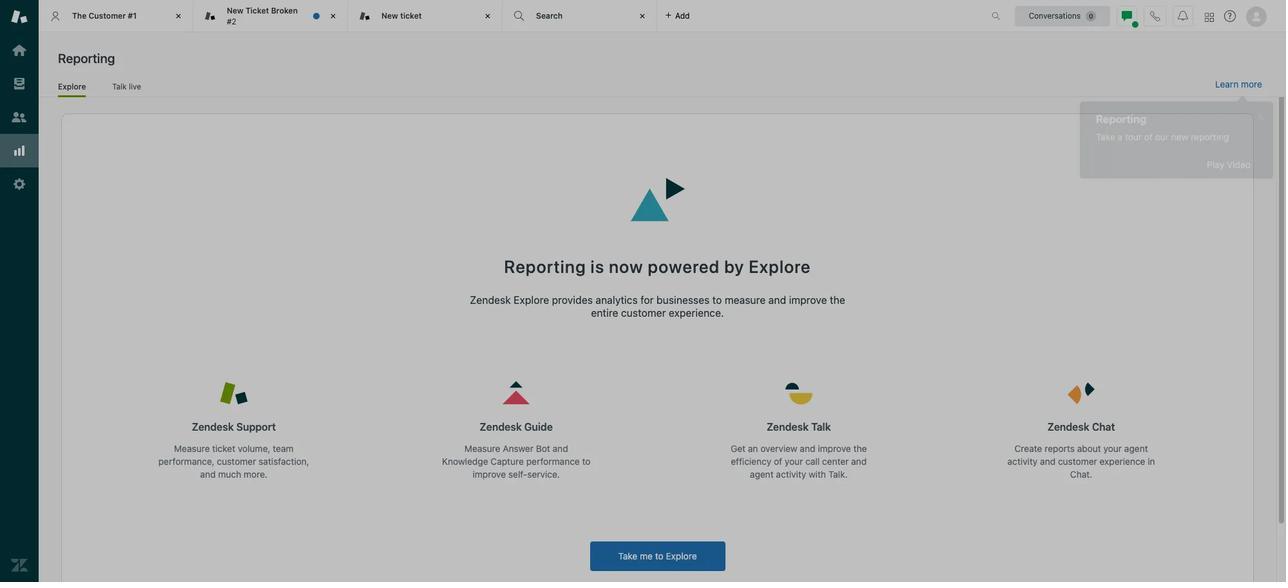 Task type: locate. For each thing, give the bounding box(es) containing it.
talk left live at top
[[112, 82, 127, 91]]

take me to explore button
[[590, 542, 725, 572]]

1 horizontal spatial agent
[[1124, 443, 1148, 454]]

agent down efficiency on the bottom right of the page
[[750, 469, 774, 480]]

zendesk for zendesk explore provides analytics for businesses to measure and improve the entire customer experience.
[[470, 295, 511, 306]]

by
[[724, 256, 744, 277]]

0 horizontal spatial reporting
[[58, 51, 115, 66]]

reporting for reporting
[[58, 51, 115, 66]]

to right me
[[655, 551, 663, 562]]

agent up 'experience'
[[1124, 443, 1148, 454]]

play video button
[[1194, 156, 1264, 170]]

and down reports
[[1040, 456, 1056, 467]]

tab
[[193, 0, 348, 32]]

zendesk for zendesk guide
[[480, 422, 522, 433]]

2 vertical spatial to
[[655, 551, 663, 562]]

the
[[830, 295, 845, 306], [853, 443, 867, 454]]

new ticket tab
[[348, 0, 503, 32]]

0 vertical spatial to
[[712, 295, 722, 306]]

ticket
[[400, 11, 422, 20], [212, 443, 235, 454]]

overview
[[760, 443, 797, 454]]

and up performance
[[553, 443, 568, 454]]

reporting image
[[11, 142, 28, 159]]

0 vertical spatial activity
[[1008, 456, 1038, 467]]

zendesk chat
[[1047, 422, 1115, 433]]

our
[[1155, 130, 1169, 141]]

improve inside measure answer bot and knowledge capture performance to improve self-service.
[[473, 469, 506, 480]]

2 horizontal spatial close image
[[636, 10, 649, 23]]

1 vertical spatial the
[[853, 443, 867, 454]]

take left me
[[618, 551, 637, 562]]

analytics
[[596, 295, 638, 306]]

0 horizontal spatial ticket
[[212, 443, 235, 454]]

1 close image from the left
[[172, 10, 185, 23]]

1 horizontal spatial activity
[[1008, 456, 1038, 467]]

2 horizontal spatial customer
[[1058, 456, 1097, 467]]

1 vertical spatial ticket
[[212, 443, 235, 454]]

close image
[[172, 10, 185, 23], [327, 10, 340, 23], [636, 10, 649, 23]]

0 vertical spatial agent
[[1124, 443, 1148, 454]]

1 vertical spatial activity
[[776, 469, 806, 480]]

1 measure from the left
[[174, 443, 210, 454]]

customers image
[[11, 109, 28, 126]]

0 vertical spatial take
[[1096, 130, 1115, 141]]

new
[[227, 6, 244, 16], [381, 11, 398, 20]]

1 horizontal spatial your
[[1104, 443, 1122, 454]]

to inside button
[[655, 551, 663, 562]]

of
[[1144, 130, 1153, 141], [774, 456, 782, 467]]

learn
[[1215, 79, 1239, 90]]

measure
[[174, 443, 210, 454], [465, 443, 500, 454]]

1 horizontal spatial of
[[1144, 130, 1153, 141]]

1 horizontal spatial close image
[[327, 10, 340, 23]]

zendesk for zendesk chat
[[1047, 422, 1090, 433]]

and right center
[[851, 456, 867, 467]]

reporting inside reporting take a tour of our new reporting
[[1096, 111, 1146, 124]]

1 vertical spatial your
[[785, 456, 803, 467]]

new inside new ticket broken #2
[[227, 6, 244, 16]]

of down overview
[[774, 456, 782, 467]]

zendesk inside zendesk explore provides analytics for businesses to measure and improve the entire customer experience.
[[470, 295, 511, 306]]

0 horizontal spatial the
[[830, 295, 845, 306]]

tab containing new ticket broken
[[193, 0, 348, 32]]

0 vertical spatial the
[[830, 295, 845, 306]]

1 vertical spatial to
[[582, 456, 591, 467]]

agent inside create reports about your agent activity and customer experience in chat.
[[1124, 443, 1148, 454]]

take
[[1096, 130, 1115, 141], [618, 551, 637, 562]]

support
[[236, 422, 276, 433]]

2 measure from the left
[[465, 443, 500, 454]]

reporting is now powered by explore
[[504, 256, 811, 277]]

measure
[[725, 295, 766, 306]]

3 close image from the left
[[636, 10, 649, 23]]

1 vertical spatial reporting
[[1096, 111, 1146, 124]]

1 horizontal spatial talk
[[811, 422, 831, 433]]

talk up call
[[811, 422, 831, 433]]

0 vertical spatial of
[[1144, 130, 1153, 141]]

talk
[[112, 82, 127, 91], [811, 422, 831, 433]]

more
[[1241, 79, 1262, 90]]

0 horizontal spatial of
[[774, 456, 782, 467]]

improve inside zendesk explore provides analytics for businesses to measure and improve the entire customer experience.
[[789, 295, 827, 306]]

and left much
[[200, 469, 216, 480]]

bot
[[536, 443, 550, 454]]

about
[[1077, 443, 1101, 454]]

1 horizontal spatial the
[[853, 443, 867, 454]]

improve up center
[[818, 443, 851, 454]]

activity inside get an overview and improve the efficiency of your call center and agent activity with talk.
[[776, 469, 806, 480]]

1 horizontal spatial to
[[655, 551, 663, 562]]

and up call
[[800, 443, 815, 454]]

1 vertical spatial improve
[[818, 443, 851, 454]]

your inside create reports about your agent activity and customer experience in chat.
[[1104, 443, 1122, 454]]

2 horizontal spatial to
[[712, 295, 722, 306]]

explore right by
[[749, 256, 811, 277]]

0 horizontal spatial take
[[618, 551, 637, 562]]

1 horizontal spatial take
[[1096, 130, 1115, 141]]

measure ticket volume, team performance, customer satisfaction, and much more.
[[158, 443, 309, 480]]

new inside 'new ticket' tab
[[381, 11, 398, 20]]

and inside measure answer bot and knowledge capture performance to improve self-service.
[[553, 443, 568, 454]]

2 vertical spatial improve
[[473, 469, 506, 480]]

an
[[748, 443, 758, 454]]

0 horizontal spatial new
[[227, 6, 244, 16]]

reporting take a tour of our new reporting
[[1096, 111, 1229, 141]]

zendesk image
[[11, 557, 28, 574]]

zendesk support image
[[11, 8, 28, 25]]

1 vertical spatial take
[[618, 551, 637, 562]]

take left a
[[1096, 130, 1115, 141]]

1 vertical spatial agent
[[750, 469, 774, 480]]

agent
[[1124, 443, 1148, 454], [750, 469, 774, 480]]

activity
[[1008, 456, 1038, 467], [776, 469, 806, 480]]

zendesk explore provides analytics for businesses to measure and improve the entire customer experience.
[[470, 295, 845, 319]]

0 horizontal spatial close image
[[172, 10, 185, 23]]

reporting up explore link
[[58, 51, 115, 66]]

measure answer bot and knowledge capture performance to improve self-service.
[[442, 443, 591, 480]]

a
[[1118, 130, 1123, 141]]

now
[[609, 256, 643, 277]]

0 vertical spatial improve
[[789, 295, 827, 306]]

measure inside measure ticket volume, team performance, customer satisfaction, and much more.
[[174, 443, 210, 454]]

to right performance
[[582, 456, 591, 467]]

explore inside button
[[666, 551, 697, 562]]

0 vertical spatial talk
[[112, 82, 127, 91]]

measure up knowledge at the bottom of page
[[465, 443, 500, 454]]

create
[[1015, 443, 1042, 454]]

activity down create
[[1008, 456, 1038, 467]]

customer inside create reports about your agent activity and customer experience in chat.
[[1058, 456, 1097, 467]]

reporting up provides
[[504, 256, 586, 277]]

ticket inside tab
[[400, 11, 422, 20]]

improve
[[789, 295, 827, 306], [818, 443, 851, 454], [473, 469, 506, 480]]

guide
[[524, 422, 553, 433]]

chat.
[[1070, 469, 1092, 480]]

close image inside the customer #1 tab
[[172, 10, 185, 23]]

self-
[[508, 469, 527, 480]]

measure for zendesk support
[[174, 443, 210, 454]]

close image inside the search tab
[[636, 10, 649, 23]]

of left our
[[1144, 130, 1153, 141]]

0 horizontal spatial measure
[[174, 443, 210, 454]]

0 horizontal spatial to
[[582, 456, 591, 467]]

zendesk
[[470, 295, 511, 306], [192, 422, 234, 433], [480, 422, 522, 433], [767, 422, 809, 433], [1047, 422, 1090, 433]]

0 vertical spatial reporting
[[58, 51, 115, 66]]

team
[[273, 443, 294, 454]]

get
[[731, 443, 746, 454]]

1 vertical spatial talk
[[811, 422, 831, 433]]

talk live
[[112, 82, 141, 91]]

reporting
[[58, 51, 115, 66], [1096, 111, 1146, 124], [504, 256, 586, 277]]

and
[[769, 295, 786, 306], [553, 443, 568, 454], [800, 443, 815, 454], [851, 456, 867, 467], [1040, 456, 1056, 467], [200, 469, 216, 480]]

new for new ticket broken #2
[[227, 6, 244, 16]]

reporting up a
[[1096, 111, 1146, 124]]

measure up "performance,"
[[174, 443, 210, 454]]

ticket inside measure ticket volume, team performance, customer satisfaction, and much more.
[[212, 443, 235, 454]]

measure inside measure answer bot and knowledge capture performance to improve self-service.
[[465, 443, 500, 454]]

experience
[[1100, 456, 1145, 467]]

1 horizontal spatial measure
[[465, 443, 500, 454]]

new ticket
[[381, 11, 422, 20]]

0 vertical spatial your
[[1104, 443, 1122, 454]]

play
[[1207, 157, 1224, 168]]

0 horizontal spatial your
[[785, 456, 803, 467]]

improve right the measure
[[789, 295, 827, 306]]

1 horizontal spatial reporting
[[504, 256, 586, 277]]

answer
[[503, 443, 533, 454]]

0 vertical spatial ticket
[[400, 11, 422, 20]]

explore right me
[[666, 551, 697, 562]]

your up 'experience'
[[1104, 443, 1122, 454]]

activity down call
[[776, 469, 806, 480]]

1 vertical spatial of
[[774, 456, 782, 467]]

reporting
[[1191, 130, 1229, 141]]

1 horizontal spatial customer
[[621, 308, 666, 319]]

take inside reporting take a tour of our new reporting
[[1096, 130, 1115, 141]]

0 horizontal spatial activity
[[776, 469, 806, 480]]

measure for zendesk guide
[[465, 443, 500, 454]]

zendesk for zendesk support
[[192, 422, 234, 433]]

talk live link
[[112, 82, 142, 95]]

customer down for
[[621, 308, 666, 319]]

1 horizontal spatial new
[[381, 11, 398, 20]]

customer up chat.
[[1058, 456, 1097, 467]]

performance
[[526, 456, 580, 467]]

is
[[591, 256, 605, 277]]

customer up much
[[217, 456, 256, 467]]

tabs tab list
[[39, 0, 978, 32]]

and right the measure
[[769, 295, 786, 306]]

2 horizontal spatial reporting
[[1096, 111, 1146, 124]]

to up experience.
[[712, 295, 722, 306]]

explore left provides
[[514, 295, 549, 306]]

your left call
[[785, 456, 803, 467]]

0 horizontal spatial customer
[[217, 456, 256, 467]]

1 horizontal spatial ticket
[[400, 11, 422, 20]]

reports
[[1045, 443, 1075, 454]]

your
[[1104, 443, 1122, 454], [785, 456, 803, 467]]

take inside take me to explore button
[[618, 551, 637, 562]]

2 vertical spatial reporting
[[504, 256, 586, 277]]

0 horizontal spatial agent
[[750, 469, 774, 480]]

2 close image from the left
[[327, 10, 340, 23]]

customer
[[621, 308, 666, 319], [217, 456, 256, 467], [1058, 456, 1097, 467]]

the
[[72, 11, 87, 20]]

get an overview and improve the efficiency of your call center and agent activity with talk.
[[731, 443, 867, 480]]

improve down capture at bottom
[[473, 469, 506, 480]]

to
[[712, 295, 722, 306], [582, 456, 591, 467], [655, 551, 663, 562]]

businesses
[[657, 295, 710, 306]]



Task type: vqa. For each thing, say whether or not it's contained in the screenshot.
left 'Reporting'
yes



Task type: describe. For each thing, give the bounding box(es) containing it.
the customer #1 tab
[[39, 0, 193, 32]]

✕ link
[[1257, 109, 1265, 121]]

reporting for reporting take a tour of our new reporting
[[1096, 111, 1146, 124]]

to inside zendesk explore provides analytics for businesses to measure and improve the entire customer experience.
[[712, 295, 722, 306]]

0 horizontal spatial talk
[[112, 82, 127, 91]]

entire
[[591, 308, 618, 319]]

of inside get an overview and improve the efficiency of your call center and agent activity with talk.
[[774, 456, 782, 467]]

search
[[536, 11, 563, 20]]

new for new ticket
[[381, 11, 398, 20]]

customer inside zendesk explore provides analytics for businesses to measure and improve the entire customer experience.
[[621, 308, 666, 319]]

in
[[1148, 456, 1155, 467]]

call
[[805, 456, 820, 467]]

satisfaction,
[[259, 456, 309, 467]]

main element
[[0, 0, 39, 582]]

your inside get an overview and improve the efficiency of your call center and agent activity with talk.
[[785, 456, 803, 467]]

customer inside measure ticket volume, team performance, customer satisfaction, and much more.
[[217, 456, 256, 467]]

to inside measure answer bot and knowledge capture performance to improve self-service.
[[582, 456, 591, 467]]

the customer #1
[[72, 11, 137, 20]]

performance,
[[158, 456, 214, 467]]

#2
[[227, 16, 236, 26]]

live
[[129, 82, 141, 91]]

get help image
[[1224, 10, 1236, 22]]

me
[[640, 551, 653, 562]]

take me to explore
[[618, 551, 697, 562]]

learn more
[[1215, 79, 1262, 90]]

zendesk support
[[192, 422, 276, 433]]

new ticket broken #2
[[227, 6, 298, 26]]

reporting for reporting is now powered by explore
[[504, 256, 586, 277]]

experience.
[[669, 308, 724, 319]]

close image
[[481, 10, 494, 23]]

activity inside create reports about your agent activity and customer experience in chat.
[[1008, 456, 1038, 467]]

close image for the customer #1
[[172, 10, 185, 23]]

zendesk for zendesk talk
[[767, 422, 809, 433]]

talk.
[[828, 469, 848, 480]]

explore right the views icon
[[58, 82, 86, 91]]

admin image
[[11, 176, 28, 193]]

chat
[[1092, 422, 1115, 433]]

explore inside zendesk explore provides analytics for businesses to measure and improve the entire customer experience.
[[514, 295, 549, 306]]

views image
[[11, 75, 28, 92]]

new
[[1171, 130, 1188, 141]]

capture
[[491, 456, 524, 467]]

zendesk talk
[[767, 422, 831, 433]]

for
[[641, 295, 654, 306]]

efficiency
[[731, 456, 771, 467]]

and inside measure ticket volume, team performance, customer satisfaction, and much more.
[[200, 469, 216, 480]]

improve inside get an overview and improve the efficiency of your call center and agent activity with talk.
[[818, 443, 851, 454]]

and inside create reports about your agent activity and customer experience in chat.
[[1040, 456, 1056, 467]]

explore link
[[58, 82, 86, 97]]

close image for search
[[636, 10, 649, 23]]

get started image
[[11, 42, 28, 59]]

and inside zendesk explore provides analytics for businesses to measure and improve the entire customer experience.
[[769, 295, 786, 306]]

tour
[[1125, 130, 1142, 141]]

more.
[[244, 469, 267, 480]]

the inside get an overview and improve the efficiency of your call center and agent activity with talk.
[[853, 443, 867, 454]]

conversations button
[[1015, 5, 1110, 26]]

powered
[[648, 256, 720, 277]]

the inside zendesk explore provides analytics for businesses to measure and improve the entire customer experience.
[[830, 295, 845, 306]]

learn more link
[[1215, 79, 1262, 90]]

#1
[[128, 11, 137, 20]]

broken
[[271, 6, 298, 16]]

video
[[1227, 157, 1251, 168]]

center
[[822, 456, 849, 467]]

service.
[[527, 469, 560, 480]]

conversations
[[1029, 11, 1081, 20]]

zendesk products image
[[1205, 13, 1214, 22]]

much
[[218, 469, 241, 480]]

volume,
[[238, 443, 270, 454]]

✕
[[1257, 109, 1265, 121]]

knowledge
[[442, 456, 488, 467]]

zendesk guide
[[480, 422, 553, 433]]

ticket for new
[[400, 11, 422, 20]]

provides
[[552, 295, 593, 306]]

create reports about your agent activity and customer experience in chat.
[[1008, 443, 1155, 480]]

close image inside tab
[[327, 10, 340, 23]]

agent inside get an overview and improve the efficiency of your call center and agent activity with talk.
[[750, 469, 774, 480]]

ticket
[[246, 6, 269, 16]]

ticket for measure
[[212, 443, 235, 454]]

search tab
[[503, 0, 657, 32]]

customer
[[89, 11, 126, 20]]

play video
[[1207, 157, 1251, 168]]

of inside reporting take a tour of our new reporting
[[1144, 130, 1153, 141]]

with
[[809, 469, 826, 480]]



